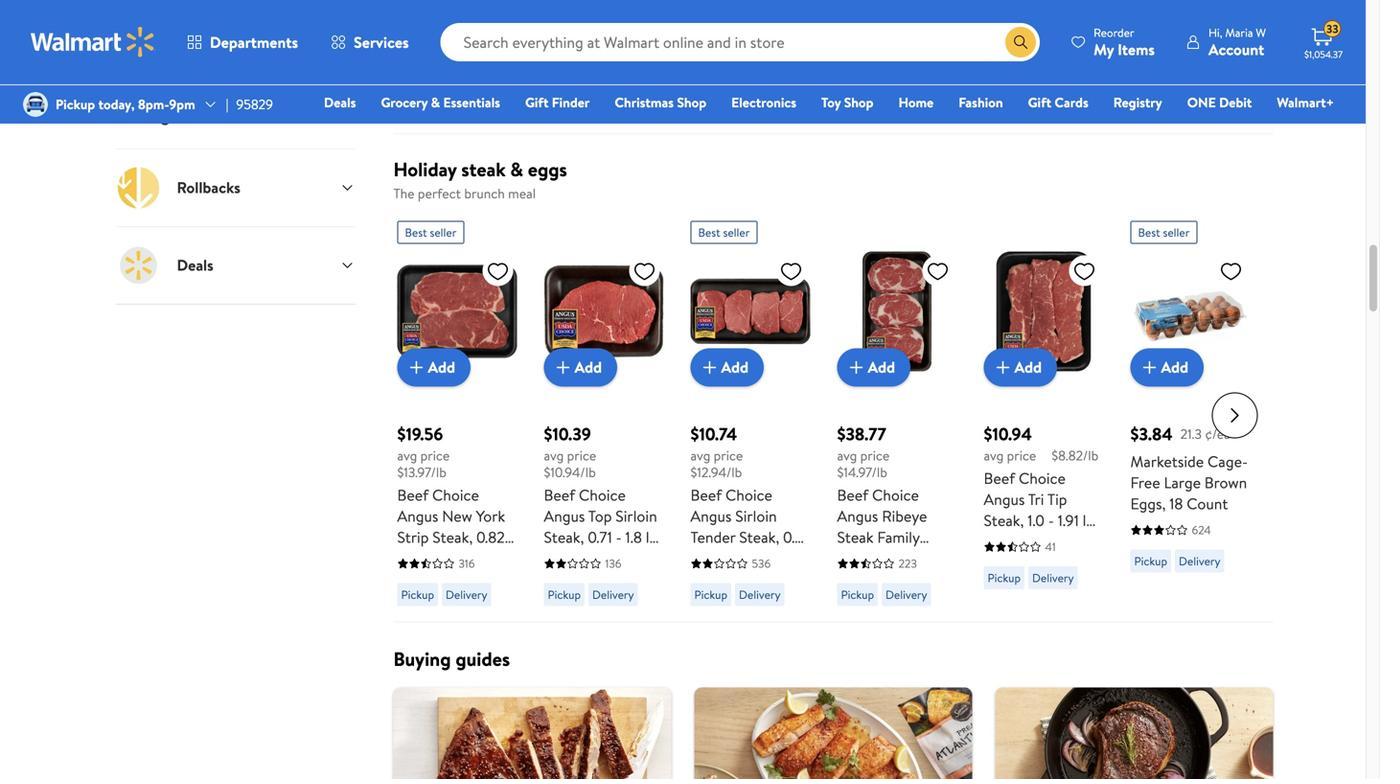 Task type: vqa. For each thing, say whether or not it's contained in the screenshot.
first avg
yes



Task type: describe. For each thing, give the bounding box(es) containing it.
$8.82/lb
[[1052, 446, 1099, 465]]

price for $19.56
[[420, 446, 450, 465]]

3 best from the left
[[1138, 224, 1160, 240]]

add button for beef choice angus top sirloin steak, 0.71 - 1.8 lb tray image
[[544, 348, 617, 387]]

hens,
[[739, 0, 776, 21]]

0.71
[[588, 527, 612, 548]]

$1,054.37
[[1305, 48, 1343, 61]]

beef for $10.39
[[544, 484, 575, 505]]

add for beef choice angus top sirloin steak, 0.71 - 1.8 lb tray image
[[575, 357, 602, 378]]

perfect
[[418, 184, 461, 203]]

ribeye
[[882, 505, 927, 527]]

marketside cage-free large brown eggs, 18 count image
[[1131, 251, 1250, 371]]

steak, inside $10.39 avg price $10.94/lb beef choice angus top sirloin steak, 0.71 - 1.8 lb tray
[[544, 527, 584, 548]]

choice for $19.56
[[432, 484, 479, 505]]

0.6
[[783, 527, 803, 548]]

brunch
[[464, 184, 505, 203]]

$19.56 avg price $13.97/lb beef choice angus new york strip steak, 0.82 - 1.57 lb tray
[[397, 422, 514, 569]]

choice for $10.74
[[726, 484, 772, 505]]

choice for $38.77
[[872, 484, 919, 505]]

add button for beef choice angus sirloin tender steak, 0.6 - 1.62 lb tray image
[[691, 348, 764, 387]]

steak, inside $19.56 avg price $13.97/lb beef choice angus new york strip steak, 0.82 - 1.57 lb tray
[[433, 527, 473, 548]]

- inside $19.56 avg price $13.97/lb beef choice angus new york strip steak, 0.82 - 1.57 lb tray
[[509, 527, 514, 548]]

- inside beef choice angus tri tip steak, 1.0 - 1.91 lb tray
[[1048, 510, 1054, 531]]

southern
[[691, 0, 752, 0]]

lb inside $10.74 avg price $12.94/lb beef choice angus sirloin tender steak, 0.6 - 1.62 lb tray
[[728, 548, 740, 569]]

lb inside marketside butcher lamb rack, 0.5-3.0 lb 3
[[486, 38, 498, 59]]

$14.97/lb
[[837, 463, 888, 481]]

holiday steak & eggs the perfect brunch meal
[[393, 156, 567, 203]]

best for $10.74
[[698, 224, 720, 240]]

beef choice angus tri tip steak, 1.0 - 1.91 lb tray image
[[984, 251, 1104, 371]]

whole
[[760, 42, 802, 64]]

guides
[[456, 645, 510, 672]]

add to cart image for beef choice angus ribeye steak family pack, 2.26 - 3.15 lb tray image
[[845, 356, 868, 379]]

25g
[[752, 64, 780, 85]]

eggs,
[[1131, 493, 1166, 514]]

lamb
[[454, 17, 490, 38]]

gift cards link
[[1020, 92, 1097, 113]]

toy shop
[[822, 93, 874, 112]]

3 list item from the left
[[984, 688, 1285, 779]]

beef for $38.77
[[837, 484, 869, 505]]

angus for $10.74
[[691, 505, 732, 527]]

one
[[1187, 93, 1216, 112]]

add to cart image for marketside cage-free large brown eggs, 18 count image at the right top of the page
[[1138, 356, 1161, 379]]

1 list item from the left
[[382, 688, 683, 779]]

$38.77 avg price $14.97/lb beef choice angus ribeye steak family pack, 2.26 - 3.15 lb tray
[[837, 422, 956, 590]]

Walmart Site-Wide search field
[[441, 23, 1040, 61]]

rack,
[[397, 38, 433, 59]]

- inside $10.74 avg price $12.94/lb beef choice angus sirloin tender steak, 0.6 - 1.62 lb tray
[[691, 548, 697, 569]]

toy shop link
[[813, 92, 882, 113]]

no
[[743, 21, 763, 42]]

southern hens baking hens, frozen, no allergens, whole chicken, 25g protein, serving size 3 oz.
[[691, 0, 802, 127]]

protein,
[[691, 85, 743, 106]]

add for beef choice angus ribeye steak family pack, 2.26 - 3.15 lb tray image
[[868, 357, 895, 378]]

deals button
[[116, 226, 355, 304]]

avg for $10.74
[[691, 446, 711, 465]]

marketside butcher lamb rack, 0.5-3.0 lb 3
[[397, 0, 498, 83]]

0.5-
[[437, 38, 463, 59]]

3 seller from the left
[[1163, 224, 1190, 240]]

$38.77
[[837, 422, 887, 446]]

hens
[[755, 0, 789, 0]]

price for $10.39
[[567, 446, 596, 465]]

18
[[1170, 493, 1183, 514]]

7.5
[[569, 42, 587, 64]]

add to cart image for beef choice angus tri tip steak, 1.0 - 1.91 lb tray image
[[992, 356, 1015, 379]]

search icon image
[[1013, 35, 1029, 50]]

316
[[459, 555, 475, 572]]

allergens,
[[691, 42, 757, 64]]

free
[[1131, 472, 1160, 493]]

lb inside beef choice angus tri tip steak, 1.0 - 1.91 lb tray
[[1083, 510, 1095, 531]]

Search search field
[[441, 23, 1040, 61]]

add button for marketside cage-free large brown eggs, 18 count image at the right top of the page
[[1131, 348, 1204, 387]]

deals inside dropdown button
[[177, 255, 213, 276]]

price for $10.74
[[714, 446, 743, 465]]

fashion link
[[950, 92, 1012, 113]]

2.26
[[876, 548, 904, 569]]

1.57
[[397, 548, 421, 569]]

shop for christmas shop
[[677, 93, 707, 112]]

serving
[[747, 85, 797, 106]]

finder
[[552, 93, 590, 112]]

fashion
[[959, 93, 1003, 112]]

walmart+ link
[[1268, 92, 1343, 113]]

today,
[[98, 95, 135, 114]]

deals link
[[315, 92, 365, 113]]

add button for beef choice angus tri tip steak, 1.0 - 1.91 lb tray image
[[984, 348, 1057, 387]]

add to favorites list, marketside cage-free large brown eggs, 18 count image
[[1220, 259, 1243, 283]]

in,
[[627, 21, 643, 42]]

tray inside $10.39 avg price $10.94/lb beef choice angus top sirloin steak, 0.71 - 1.8 lb tray
[[544, 548, 571, 569]]

beef choice angus tri tip steak, 1.0 - 1.91 lb tray
[[984, 468, 1095, 552]]

tray inside $19.56 avg price $13.97/lb beef choice angus new york strip steak, 0.82 - 1.57 lb tray
[[440, 548, 467, 569]]

lb inside $19.56 avg price $13.97/lb beef choice angus new york strip steak, 0.82 - 1.57 lb tray
[[425, 548, 437, 569]]

3.0
[[463, 38, 482, 59]]

of
[[628, 0, 642, 21]]

beef for $19.56
[[397, 484, 429, 505]]

shop for toy shop
[[844, 93, 874, 112]]

marketside for lamb
[[397, 0, 471, 17]]

$3.84 21.3 ¢/ea marketside cage- free large brown eggs, 18 count
[[1131, 422, 1248, 514]]

$3.84
[[1131, 422, 1173, 446]]

chicken,
[[691, 64, 748, 85]]

3 inside southern hens baking hens, frozen, no allergens, whole chicken, 25g protein, serving size 3 oz.
[[720, 106, 728, 127]]

walmart image
[[31, 27, 155, 58]]

21.3
[[1181, 425, 1202, 443]]

product group containing marketside butcher lamb rack, 0.5-3.0 lb
[[397, 0, 517, 125]]

electronics
[[732, 93, 797, 112]]

choice for $10.39
[[579, 484, 626, 505]]

home
[[899, 93, 934, 112]]

add button for beef choice angus ribeye steak family pack, 2.26 - 3.15 lb tray image
[[837, 348, 911, 387]]

avg for $19.56
[[397, 446, 417, 465]]

0 vertical spatial &
[[431, 93, 440, 112]]

3.15
[[917, 548, 941, 569]]

2 list item from the left
[[683, 688, 984, 779]]

departments button
[[171, 19, 314, 65]]

gift finder link
[[517, 92, 598, 113]]

departments
[[210, 32, 298, 53]]

add for beef choice angus new york strip steak, 0.82 - 1.57 lb tray image
[[428, 357, 455, 378]]

size
[[691, 106, 717, 127]]

$10.94/lb
[[544, 463, 596, 481]]

3.0-
[[544, 42, 569, 64]]

avg for $10.94
[[984, 446, 1004, 465]]

bone-
[[587, 21, 627, 42]]

new
[[442, 505, 472, 527]]

6
[[605, 50, 612, 66]]

marketside for leg
[[544, 0, 617, 0]]

large
[[1164, 472, 1201, 493]]

best seller for $10.74
[[698, 224, 750, 240]]

tray inside beef choice angus tri tip steak, 1.0 - 1.91 lb tray
[[984, 531, 1011, 552]]

3 best seller from the left
[[1138, 224, 1190, 240]]

- inside $38.77 avg price $14.97/lb beef choice angus ribeye steak family pack, 2.26 - 3.15 lb tray
[[908, 548, 914, 569]]

add to favorites list, beef choice angus ribeye steak family pack, 2.26 - 3.15 lb tray image
[[926, 259, 949, 283]]

registry link
[[1105, 92, 1171, 113]]

tri
[[1028, 489, 1044, 510]]

0.82
[[476, 527, 505, 548]]

tender
[[691, 527, 736, 548]]

best for $19.56
[[405, 224, 427, 240]]

add button for beef choice angus new york strip steak, 0.82 - 1.57 lb tray image
[[397, 348, 471, 387]]

steak, inside beef choice angus tri tip steak, 1.0 - 1.91 lb tray
[[984, 510, 1024, 531]]

my
[[1094, 39, 1114, 60]]

cards
[[1055, 93, 1089, 112]]



Task type: locate. For each thing, give the bounding box(es) containing it.
marketside inside marketside butcher leg of lamb, bone-in, 3.0-7.5 lb (fresh)
[[544, 0, 617, 0]]

beef down $10.94 avg price
[[984, 468, 1015, 489]]

1 vertical spatial 3
[[720, 106, 728, 127]]

best seller for $19.56
[[405, 224, 457, 240]]

 image
[[23, 92, 48, 117]]

add button up $10.74
[[691, 348, 764, 387]]

marketside butcher leg of lamb, bone-in, 3.0-7.5 lb (fresh)
[[544, 0, 653, 64]]

6 add from the left
[[1161, 357, 1189, 378]]

product group containing $10.39
[[544, 213, 664, 614]]

0 horizontal spatial sirloin
[[616, 505, 657, 527]]

debit
[[1219, 93, 1252, 112]]

choice down $10.94/lb
[[579, 484, 626, 505]]

family
[[877, 527, 920, 548]]

steak, inside $10.74 avg price $12.94/lb beef choice angus sirloin tender steak, 0.6 - 1.62 lb tray
[[739, 527, 780, 548]]

1 add button from the left
[[397, 348, 471, 387]]

christmas shop
[[615, 93, 707, 112]]

choice down the $12.94/lb
[[726, 484, 772, 505]]

butcher left leg
[[544, 0, 597, 21]]

4 avg from the left
[[837, 446, 857, 465]]

angus inside beef choice angus tri tip steak, 1.0 - 1.91 lb tray
[[984, 489, 1025, 510]]

shop
[[677, 93, 707, 112], [844, 93, 874, 112]]

33
[[1327, 21, 1339, 37]]

3 avg from the left
[[691, 446, 711, 465]]

lamb,
[[544, 21, 584, 42]]

95829
[[236, 95, 273, 114]]

avg inside $10.74 avg price $12.94/lb beef choice angus sirloin tender steak, 0.6 - 1.62 lb tray
[[691, 446, 711, 465]]

add for marketside cage-free large brown eggs, 18 count image at the right top of the page
[[1161, 357, 1189, 378]]

2 seller from the left
[[723, 224, 750, 240]]

& right grocery
[[431, 93, 440, 112]]

beef choice angus new york strip steak, 0.82 - 1.57 lb tray image
[[397, 251, 517, 371]]

0 vertical spatial 3
[[459, 67, 465, 83]]

butcher inside marketside butcher lamb rack, 0.5-3.0 lb 3
[[397, 17, 450, 38]]

1 seller from the left
[[430, 224, 457, 240]]

shop down chicken,
[[677, 93, 707, 112]]

one debit link
[[1179, 92, 1261, 113]]

beef inside beef choice angus tri tip steak, 1.0 - 1.91 lb tray
[[984, 468, 1015, 489]]

3 down 3.0
[[459, 67, 465, 83]]

price inside $38.77 avg price $14.97/lb beef choice angus ribeye steak family pack, 2.26 - 3.15 lb tray
[[860, 446, 890, 465]]

grocery & essentials link
[[372, 92, 509, 113]]

price up tender
[[714, 446, 743, 465]]

0 horizontal spatial marketside
[[397, 0, 471, 17]]

tray down steak
[[837, 569, 864, 590]]

0 horizontal spatial add to cart image
[[405, 356, 428, 379]]

steak
[[461, 156, 506, 182]]

9pm
[[169, 95, 195, 114]]

lb
[[486, 38, 498, 59], [590, 42, 602, 64], [1083, 510, 1095, 531], [646, 527, 658, 548], [425, 548, 437, 569], [728, 548, 740, 569], [944, 548, 956, 569]]

0 horizontal spatial deals
[[177, 255, 213, 276]]

pickup today, 8pm-9pm
[[56, 95, 195, 114]]

butcher for lamb,
[[544, 0, 597, 21]]

(fresh)
[[606, 42, 653, 64]]

0 horizontal spatial best
[[405, 224, 427, 240]]

1 horizontal spatial add to cart image
[[552, 356, 575, 379]]

|
[[226, 95, 229, 114]]

account
[[1209, 39, 1265, 60]]

223
[[899, 555, 917, 572]]

marketside up 0.5-
[[397, 0, 471, 17]]

seller for $10.74
[[723, 224, 750, 240]]

3 add to cart image from the left
[[992, 356, 1015, 379]]

1 best seller from the left
[[405, 224, 457, 240]]

top
[[588, 505, 612, 527]]

beef inside $19.56 avg price $13.97/lb beef choice angus new york strip steak, 0.82 - 1.57 lb tray
[[397, 484, 429, 505]]

0 horizontal spatial best seller
[[405, 224, 457, 240]]

2 add to cart image from the left
[[845, 356, 868, 379]]

1 sirloin from the left
[[616, 505, 657, 527]]

price for $38.77
[[860, 446, 890, 465]]

product group
[[397, 0, 517, 125], [544, 0, 664, 125], [691, 0, 810, 127], [837, 0, 957, 125], [984, 0, 1104, 125], [1131, 0, 1250, 125], [397, 213, 517, 614], [544, 213, 664, 614], [691, 213, 810, 614], [837, 213, 957, 614], [984, 213, 1104, 614], [1131, 213, 1250, 614]]

-
[[1048, 510, 1054, 531], [509, 527, 514, 548], [616, 527, 622, 548], [691, 548, 697, 569], [908, 548, 914, 569]]

price inside $10.74 avg price $12.94/lb beef choice angus sirloin tender steak, 0.6 - 1.62 lb tray
[[714, 446, 743, 465]]

0 vertical spatial deals
[[324, 93, 356, 112]]

add button up "$38.77" at the right of the page
[[837, 348, 911, 387]]

add for beef choice angus tri tip steak, 1.0 - 1.91 lb tray image
[[1015, 357, 1042, 378]]

grocery & essentials
[[381, 93, 500, 112]]

add to cart image for beef choice angus top sirloin steak, 0.71 - 1.8 lb tray image
[[552, 356, 575, 379]]

steak, left 1.0
[[984, 510, 1024, 531]]

136
[[605, 555, 622, 572]]

lb right 1.91
[[1083, 510, 1095, 531]]

steak,
[[984, 510, 1024, 531], [433, 527, 473, 548], [544, 527, 584, 548], [739, 527, 780, 548]]

electronics link
[[723, 92, 805, 113]]

items
[[1118, 39, 1155, 60]]

angus up 1.62 on the right of page
[[691, 505, 732, 527]]

choice down $8.82/lb
[[1019, 468, 1066, 489]]

add to favorites list, beef choice angus new york strip steak, 0.82 - 1.57 lb tray image
[[486, 259, 509, 283]]

beef for $10.74
[[691, 484, 722, 505]]

lb right 1.62 on the right of page
[[728, 548, 740, 569]]

3 price from the left
[[714, 446, 743, 465]]

avg inside $10.39 avg price $10.94/lb beef choice angus top sirloin steak, 0.71 - 1.8 lb tray
[[544, 446, 564, 465]]

1 horizontal spatial marketside
[[544, 0, 617, 0]]

avg
[[397, 446, 417, 465], [544, 446, 564, 465], [691, 446, 711, 465], [837, 446, 857, 465], [984, 446, 1004, 465]]

- left 1.8
[[616, 527, 622, 548]]

2 horizontal spatial seller
[[1163, 224, 1190, 240]]

savings
[[116, 100, 179, 127]]

$10.39 avg price $10.94/lb beef choice angus top sirloin steak, 0.71 - 1.8 lb tray
[[544, 422, 658, 569]]

¢/ea
[[1205, 425, 1231, 443]]

beef inside $10.39 avg price $10.94/lb beef choice angus top sirloin steak, 0.71 - 1.8 lb tray
[[544, 484, 575, 505]]

beef inside $38.77 avg price $14.97/lb beef choice angus ribeye steak family pack, 2.26 - 3.15 lb tray
[[837, 484, 869, 505]]

1 vertical spatial &
[[510, 156, 523, 182]]

add up "$38.77" at the right of the page
[[868, 357, 895, 378]]

butcher for 0.5-
[[397, 17, 450, 38]]

next slide for product carousel list image
[[1212, 392, 1258, 438]]

tray down new
[[440, 548, 467, 569]]

add button up $3.84
[[1131, 348, 1204, 387]]

1 horizontal spatial seller
[[723, 224, 750, 240]]

add to favorites list, beef choice angus tri tip steak, 1.0 - 1.91 lb tray image
[[1073, 259, 1096, 283]]

add button up $10.94
[[984, 348, 1057, 387]]

0 horizontal spatial butcher
[[397, 17, 450, 38]]

list item
[[382, 688, 683, 779], [683, 688, 984, 779], [984, 688, 1285, 779]]

avg inside $10.94 avg price
[[984, 446, 1004, 465]]

price inside $19.56 avg price $13.97/lb beef choice angus new york strip steak, 0.82 - 1.57 lb tray
[[420, 446, 450, 465]]

seller up marketside cage-free large brown eggs, 18 count image at the right top of the page
[[1163, 224, 1190, 240]]

2 add from the left
[[575, 357, 602, 378]]

$10.94 avg price
[[984, 422, 1036, 465]]

deals
[[324, 93, 356, 112], [177, 255, 213, 276]]

price for $10.94
[[1007, 446, 1036, 465]]

best down the
[[405, 224, 427, 240]]

1 add to cart image from the left
[[405, 356, 428, 379]]

0 horizontal spatial shop
[[677, 93, 707, 112]]

1 add to cart image from the left
[[698, 356, 721, 379]]

1 horizontal spatial shop
[[844, 93, 874, 112]]

- left 3.15
[[908, 548, 914, 569]]

1 horizontal spatial best
[[698, 224, 720, 240]]

cage-
[[1208, 451, 1248, 472]]

best up marketside cage-free large brown eggs, 18 count image at the right top of the page
[[1138, 224, 1160, 240]]

marketside up lamb,
[[544, 0, 617, 0]]

add to cart image up $10.39
[[552, 356, 575, 379]]

angus up pack,
[[837, 505, 878, 527]]

2 shop from the left
[[844, 93, 874, 112]]

choice down $14.97/lb
[[872, 484, 919, 505]]

essentials
[[443, 93, 500, 112]]

price up tri
[[1007, 446, 1036, 465]]

3 left oz.
[[720, 106, 728, 127]]

add to cart image up $19.56
[[405, 356, 428, 379]]

services button
[[314, 19, 425, 65]]

1 horizontal spatial 3
[[720, 106, 728, 127]]

choice
[[1019, 468, 1066, 489], [432, 484, 479, 505], [579, 484, 626, 505], [726, 484, 772, 505], [872, 484, 919, 505]]

1 best from the left
[[405, 224, 427, 240]]

add to favorites list, beef choice angus top sirloin steak, 0.71 - 1.8 lb tray image
[[633, 259, 656, 283]]

2 sirloin from the left
[[735, 505, 777, 527]]

$10.74
[[691, 422, 737, 446]]

beef choice angus sirloin tender steak, 0.6 - 1.62 lb tray image
[[691, 251, 810, 371]]

toy
[[822, 93, 841, 112]]

gift left cards
[[1028, 93, 1052, 112]]

angus left top at the left bottom
[[544, 505, 585, 527]]

deals down rollbacks
[[177, 255, 213, 276]]

beef choice angus ribeye steak family pack, 2.26 - 3.15 lb tray image
[[837, 251, 957, 371]]

1 add from the left
[[428, 357, 455, 378]]

reorder
[[1094, 24, 1134, 41]]

2 best seller from the left
[[698, 224, 750, 240]]

2 gift from the left
[[1028, 93, 1052, 112]]

add for beef choice angus sirloin tender steak, 0.6 - 1.62 lb tray image
[[721, 357, 749, 378]]

1 shop from the left
[[677, 93, 707, 112]]

lb right 1.8
[[646, 527, 658, 548]]

add to cart image
[[405, 356, 428, 379], [552, 356, 575, 379]]

lb left the 6
[[590, 42, 602, 64]]

3 add button from the left
[[691, 348, 764, 387]]

add to cart image for beef choice angus sirloin tender steak, 0.6 - 1.62 lb tray image
[[698, 356, 721, 379]]

- left 1.62 on the right of page
[[691, 548, 697, 569]]

8pm-
[[138, 95, 169, 114]]

seller down perfect
[[430, 224, 457, 240]]

sirloin right top at the left bottom
[[616, 505, 657, 527]]

price inside $10.94 avg price
[[1007, 446, 1036, 465]]

choice inside $10.74 avg price $12.94/lb beef choice angus sirloin tender steak, 0.6 - 1.62 lb tray
[[726, 484, 772, 505]]

1 gift from the left
[[525, 93, 549, 112]]

registry
[[1114, 93, 1162, 112]]

frozen,
[[691, 21, 739, 42]]

product group containing $3.84
[[1131, 213, 1250, 614]]

list
[[382, 688, 1285, 779]]

0 horizontal spatial 3
[[459, 67, 465, 83]]

oz.
[[732, 106, 750, 127]]

angus for $10.39
[[544, 505, 585, 527]]

best seller up beef choice angus sirloin tender steak, 0.6 - 1.62 lb tray image
[[698, 224, 750, 240]]

baking
[[691, 0, 735, 21]]

6 add button from the left
[[1131, 348, 1204, 387]]

sirloin inside $10.39 avg price $10.94/lb beef choice angus top sirloin steak, 0.71 - 1.8 lb tray
[[616, 505, 657, 527]]

lb right 3.0
[[486, 38, 498, 59]]

4 add to cart image from the left
[[1138, 356, 1161, 379]]

0 horizontal spatial gift
[[525, 93, 549, 112]]

sirloin left 0.6
[[735, 505, 777, 527]]

price up ribeye
[[860, 446, 890, 465]]

lb right 3.15
[[944, 548, 956, 569]]

butcher inside marketside butcher leg of lamb, bone-in, 3.0-7.5 lb (fresh)
[[544, 0, 597, 21]]

steak, up 316
[[433, 527, 473, 548]]

angus inside $10.39 avg price $10.94/lb beef choice angus top sirloin steak, 0.71 - 1.8 lb tray
[[544, 505, 585, 527]]

add to cart image for beef choice angus new york strip steak, 0.82 - 1.57 lb tray image
[[405, 356, 428, 379]]

add
[[428, 357, 455, 378], [575, 357, 602, 378], [721, 357, 749, 378], [868, 357, 895, 378], [1015, 357, 1042, 378], [1161, 357, 1189, 378]]

angus inside $19.56 avg price $13.97/lb beef choice angus new york strip steak, 0.82 - 1.57 lb tray
[[397, 505, 438, 527]]

1 horizontal spatial sirloin
[[735, 505, 777, 527]]

gift finder
[[525, 93, 590, 112]]

marketside inside marketside butcher lamb rack, 0.5-3.0 lb 3
[[397, 0, 471, 17]]

& inside holiday steak & eggs the perfect brunch meal
[[510, 156, 523, 182]]

strip
[[397, 527, 429, 548]]

choice inside $38.77 avg price $14.97/lb beef choice angus ribeye steak family pack, 2.26 - 3.15 lb tray
[[872, 484, 919, 505]]

choice down the $13.97/lb
[[432, 484, 479, 505]]

angus left new
[[397, 505, 438, 527]]

add to cart image up $3.84
[[1138, 356, 1161, 379]]

deals left grocery
[[324, 93, 356, 112]]

- right 0.82
[[509, 527, 514, 548]]

marketside down $3.84
[[1131, 451, 1204, 472]]

0 horizontal spatial &
[[431, 93, 440, 112]]

$10.94
[[984, 422, 1032, 446]]

3
[[459, 67, 465, 83], [720, 106, 728, 127]]

add to cart image up "$38.77" at the right of the page
[[845, 356, 868, 379]]

add up $19.56
[[428, 357, 455, 378]]

beef down the $12.94/lb
[[691, 484, 722, 505]]

meal
[[508, 184, 536, 203]]

price inside $10.39 avg price $10.94/lb beef choice angus top sirloin steak, 0.71 - 1.8 lb tray
[[567, 446, 596, 465]]

beef down $14.97/lb
[[837, 484, 869, 505]]

marketside inside $3.84 21.3 ¢/ea marketside cage- free large brown eggs, 18 count
[[1131, 451, 1204, 472]]

gift cards
[[1028, 93, 1089, 112]]

2 avg from the left
[[544, 446, 564, 465]]

2 horizontal spatial marketside
[[1131, 451, 1204, 472]]

tip
[[1048, 489, 1067, 510]]

5 avg from the left
[[984, 446, 1004, 465]]

avg for $10.39
[[544, 446, 564, 465]]

1 horizontal spatial best seller
[[698, 224, 750, 240]]

2 add button from the left
[[544, 348, 617, 387]]

price up new
[[420, 446, 450, 465]]

1 horizontal spatial &
[[510, 156, 523, 182]]

- inside $10.39 avg price $10.94/lb beef choice angus top sirloin steak, 0.71 - 1.8 lb tray
[[616, 527, 622, 548]]

york
[[476, 505, 505, 527]]

eggs
[[528, 156, 567, 182]]

add up $10.74
[[721, 357, 749, 378]]

add button up $19.56
[[397, 348, 471, 387]]

4 add button from the left
[[837, 348, 911, 387]]

1 avg from the left
[[397, 446, 417, 465]]

1.91
[[1058, 510, 1079, 531]]

5 price from the left
[[1007, 446, 1036, 465]]

seller up beef choice angus sirloin tender steak, 0.6 - 1.62 lb tray image
[[723, 224, 750, 240]]

avg inside $38.77 avg price $14.97/lb beef choice angus ribeye steak family pack, 2.26 - 3.15 lb tray
[[837, 446, 857, 465]]

lb inside marketside butcher leg of lamb, bone-in, 3.0-7.5 lb (fresh)
[[590, 42, 602, 64]]

add button up $10.39
[[544, 348, 617, 387]]

add to cart image up $10.74
[[698, 356, 721, 379]]

christmas shop link
[[606, 92, 715, 113]]

hi,
[[1209, 24, 1223, 41]]

grocery
[[381, 93, 428, 112]]

walmart+
[[1277, 93, 1334, 112]]

3 inside marketside butcher lamb rack, 0.5-3.0 lb 3
[[459, 67, 465, 83]]

1 horizontal spatial gift
[[1028, 93, 1052, 112]]

add up $10.94
[[1015, 357, 1042, 378]]

steak
[[837, 527, 874, 548]]

best seller down perfect
[[405, 224, 457, 240]]

beef choice angus top sirloin steak, 0.71 - 1.8 lb tray image
[[544, 251, 664, 371]]

shop right the toy
[[844, 93, 874, 112]]

$10.39
[[544, 422, 591, 446]]

gift for gift cards
[[1028, 93, 1052, 112]]

5 add button from the left
[[984, 348, 1057, 387]]

angus inside $38.77 avg price $14.97/lb beef choice angus ribeye steak family pack, 2.26 - 3.15 lb tray
[[837, 505, 878, 527]]

sirloin inside $10.74 avg price $12.94/lb beef choice angus sirloin tender steak, 0.6 - 1.62 lb tray
[[735, 505, 777, 527]]

maria
[[1225, 24, 1253, 41]]

tray left 0.71
[[544, 548, 571, 569]]

steak, left 0.71
[[544, 527, 584, 548]]

product group containing $10.94
[[984, 213, 1104, 614]]

1 price from the left
[[420, 446, 450, 465]]

choice inside $10.39 avg price $10.94/lb beef choice angus top sirloin steak, 0.71 - 1.8 lb tray
[[579, 484, 626, 505]]

reorder my items
[[1094, 24, 1155, 60]]

1 horizontal spatial butcher
[[544, 0, 597, 21]]

angus for $19.56
[[397, 505, 438, 527]]

the
[[393, 184, 415, 203]]

tray left 1.0
[[984, 531, 1011, 552]]

rollbacks button
[[116, 148, 355, 226]]

delivery
[[1032, 41, 1074, 57], [1179, 41, 1221, 57], [739, 57, 781, 74], [592, 81, 634, 98], [446, 98, 487, 114], [1179, 553, 1221, 569], [1032, 570, 1074, 586], [446, 586, 487, 603], [592, 586, 634, 603], [739, 586, 781, 603], [886, 586, 927, 603]]

gift for gift finder
[[525, 93, 549, 112]]

butcher left lamb
[[397, 17, 450, 38]]

avg inside $19.56 avg price $13.97/lb beef choice angus new york strip steak, 0.82 - 1.57 lb tray
[[397, 446, 417, 465]]

2 horizontal spatial best
[[1138, 224, 1160, 240]]

add to favorites list, beef choice angus sirloin tender steak, 0.6 - 1.62 lb tray image
[[780, 259, 803, 283]]

choice inside beef choice angus tri tip steak, 1.0 - 1.91 lb tray
[[1019, 468, 1066, 489]]

4 price from the left
[[860, 446, 890, 465]]

1.62
[[700, 548, 725, 569]]

1 vertical spatial deals
[[177, 255, 213, 276]]

seller for $19.56
[[430, 224, 457, 240]]

gift left "finder"
[[525, 93, 549, 112]]

product group containing marketside butcher leg of lamb, bone-in, 3.0-7.5 lb (fresh)
[[544, 0, 664, 125]]

angus for $38.77
[[837, 505, 878, 527]]

steak, up 536
[[739, 527, 780, 548]]

hi, maria w account
[[1209, 24, 1266, 60]]

add up 21.3 on the right of the page
[[1161, 357, 1189, 378]]

2 price from the left
[[567, 446, 596, 465]]

0 horizontal spatial seller
[[430, 224, 457, 240]]

1.8
[[626, 527, 642, 548]]

angus left tri
[[984, 489, 1025, 510]]

add to cart image up $10.94
[[992, 356, 1015, 379]]

5 add from the left
[[1015, 357, 1042, 378]]

price up top at the left bottom
[[567, 446, 596, 465]]

tray left 0.6
[[744, 548, 771, 569]]

angus inside $10.74 avg price $12.94/lb beef choice angus sirloin tender steak, 0.6 - 1.62 lb tray
[[691, 505, 732, 527]]

add up $10.39
[[575, 357, 602, 378]]

& up meal
[[510, 156, 523, 182]]

lb inside $38.77 avg price $14.97/lb beef choice angus ribeye steak family pack, 2.26 - 3.15 lb tray
[[944, 548, 956, 569]]

best seller up marketside cage-free large brown eggs, 18 count image at the right top of the page
[[1138, 224, 1190, 240]]

product group containing $38.77
[[837, 213, 957, 614]]

best up beef choice angus sirloin tender steak, 0.6 - 1.62 lb tray image
[[698, 224, 720, 240]]

gift
[[525, 93, 549, 112], [1028, 93, 1052, 112]]

product group containing $19.56
[[397, 213, 517, 614]]

choice inside $19.56 avg price $13.97/lb beef choice angus new york strip steak, 0.82 - 1.57 lb tray
[[432, 484, 479, 505]]

lb inside $10.39 avg price $10.94/lb beef choice angus top sirloin steak, 0.71 - 1.8 lb tray
[[646, 527, 658, 548]]

$12.94/lb
[[691, 463, 742, 481]]

4 add from the left
[[868, 357, 895, 378]]

beef
[[984, 468, 1015, 489], [397, 484, 429, 505], [544, 484, 575, 505], [691, 484, 722, 505], [837, 484, 869, 505]]

count
[[1187, 493, 1228, 514]]

product group containing southern hens baking hens, frozen, no allergens, whole chicken, 25g protein, serving size 3 oz.
[[691, 0, 810, 127]]

tray inside $10.74 avg price $12.94/lb beef choice angus sirloin tender steak, 0.6 - 1.62 lb tray
[[744, 548, 771, 569]]

2 add to cart image from the left
[[552, 356, 575, 379]]

beef inside $10.74 avg price $12.94/lb beef choice angus sirloin tender steak, 0.6 - 1.62 lb tray
[[691, 484, 722, 505]]

1 horizontal spatial deals
[[324, 93, 356, 112]]

2 horizontal spatial best seller
[[1138, 224, 1190, 240]]

avg for $38.77
[[837, 446, 857, 465]]

add to cart image
[[698, 356, 721, 379], [845, 356, 868, 379], [992, 356, 1015, 379], [1138, 356, 1161, 379]]

- right 1.0
[[1048, 510, 1054, 531]]

pack,
[[837, 548, 872, 569]]

product group containing $10.74
[[691, 213, 810, 614]]

2 best from the left
[[698, 224, 720, 240]]

rollbacks
[[177, 177, 240, 198]]

lb right '1.57'
[[425, 548, 437, 569]]

3 add from the left
[[721, 357, 749, 378]]

tray inside $38.77 avg price $14.97/lb beef choice angus ribeye steak family pack, 2.26 - 3.15 lb tray
[[837, 569, 864, 590]]

beef down $10.94/lb
[[544, 484, 575, 505]]

beef down the $13.97/lb
[[397, 484, 429, 505]]



